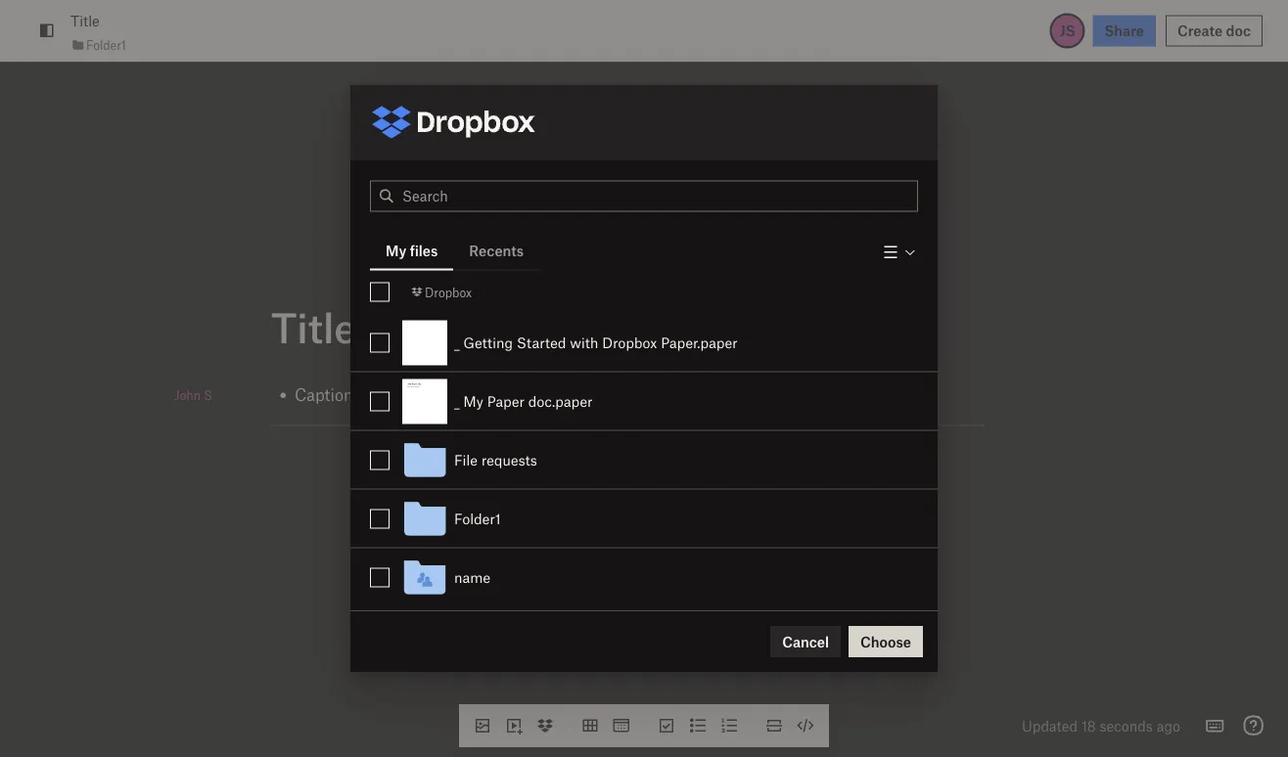 Task type: vqa. For each thing, say whether or not it's contained in the screenshot.
MY within the button
yes



Task type: describe. For each thing, give the bounding box(es) containing it.
files
[[410, 242, 438, 259]]

updated
[[1022, 718, 1078, 735]]

folder1 for folder1 link
[[86, 37, 126, 52]]

create doc
[[1178, 22, 1251, 39]]

name button
[[396, 549, 938, 608]]

dropbox inside button
[[602, 334, 657, 352]]

doc.paper
[[529, 393, 593, 410]]

ago
[[1157, 718, 1181, 735]]

doc
[[1227, 22, 1251, 39]]

seconds
[[1100, 718, 1153, 735]]

1 horizontal spatial title
[[271, 302, 357, 352]]

my files tab
[[370, 232, 454, 270]]

Search text field
[[402, 182, 918, 211]]

paper
[[487, 393, 525, 410]]

caption
[[295, 384, 353, 404]]

share button
[[1093, 15, 1156, 47]]

file
[[454, 452, 478, 469]]

requests
[[482, 452, 537, 469]]

folder1 for folder1 button
[[454, 511, 501, 528]]

recents tab
[[454, 232, 540, 270]]

started
[[517, 334, 566, 352]]

folder1 button
[[396, 490, 938, 549]]

_ for _ getting started with dropbox paper.paper
[[454, 334, 460, 352]]

recents
[[469, 242, 524, 259]]

18
[[1082, 718, 1096, 735]]



Task type: locate. For each thing, give the bounding box(es) containing it.
_ inside '_ getting started with dropbox paper.paper' button
[[454, 334, 460, 352]]

1 vertical spatial my
[[464, 393, 484, 410]]

create
[[1178, 22, 1223, 39]]

_ my paper doc.paper
[[454, 393, 593, 410]]

my left paper
[[464, 393, 484, 410]]

tab list
[[370, 232, 540, 271]]

paper.paper
[[661, 334, 738, 352]]

cancel button
[[771, 627, 841, 658]]

js button
[[1050, 13, 1085, 48]]

folder1
[[86, 37, 126, 52], [454, 511, 501, 528]]

_ left getting
[[454, 334, 460, 352]]

title up caption
[[271, 302, 357, 352]]

folder1 inside folder1 link
[[86, 37, 126, 52]]

getting
[[464, 334, 513, 352]]

_
[[454, 334, 460, 352], [454, 393, 460, 410]]

create doc button
[[1166, 15, 1263, 47]]

row group
[[351, 313, 938, 608]]

tab list containing my files
[[370, 232, 540, 271]]

my
[[386, 242, 407, 259], [464, 393, 484, 410]]

name
[[454, 569, 491, 587]]

file requests
[[454, 452, 537, 469]]

title up folder1 link
[[71, 12, 100, 30]]

1 vertical spatial title
[[271, 302, 357, 352]]

js
[[1060, 22, 1076, 39]]

1 _ from the top
[[454, 334, 460, 352]]

1 horizontal spatial dropbox
[[602, 334, 657, 352]]

0 horizontal spatial title
[[71, 12, 100, 30]]

dropbox down "files"
[[425, 285, 472, 300]]

dropbox link
[[409, 283, 472, 302]]

my left "files"
[[386, 242, 407, 259]]

2 _ from the top
[[454, 393, 460, 410]]

0 vertical spatial dropbox
[[425, 285, 472, 300]]

1 vertical spatial folder1
[[454, 511, 501, 528]]

my inside _ my paper doc.paper button
[[464, 393, 484, 410]]

folder1 down title link
[[86, 37, 126, 52]]

_ getting started with dropbox paper.paper button
[[396, 314, 938, 373]]

folder1 link
[[71, 35, 126, 55]]

0 horizontal spatial my
[[386, 242, 407, 259]]

dropbox right with
[[602, 334, 657, 352]]

1 horizontal spatial folder1
[[454, 511, 501, 528]]

_ left paper
[[454, 393, 460, 410]]

1 vertical spatial _
[[454, 393, 460, 410]]

title link
[[71, 10, 100, 32]]

1 horizontal spatial my
[[464, 393, 484, 410]]

share
[[1105, 22, 1145, 39]]

0 horizontal spatial folder1
[[86, 37, 126, 52]]

_ for _ my paper doc.paper
[[454, 393, 460, 410]]

0 vertical spatial _
[[454, 334, 460, 352]]

_ inside _ my paper doc.paper button
[[454, 393, 460, 410]]

folder1 inside folder1 button
[[454, 511, 501, 528]]

0 horizontal spatial dropbox
[[425, 285, 472, 300]]

folder1 up name on the left of page
[[454, 511, 501, 528]]

dropbox
[[425, 285, 472, 300], [602, 334, 657, 352]]

cancel
[[783, 634, 829, 651]]

file requests button
[[396, 431, 938, 490]]

_ getting started with dropbox paper.paper
[[454, 334, 738, 352]]

0 vertical spatial my
[[386, 242, 407, 259]]

updated 18 seconds ago
[[1022, 718, 1181, 735]]

0 vertical spatial title
[[71, 12, 100, 30]]

_ my paper doc.paper button
[[396, 373, 938, 431]]

my inside my files tab
[[386, 242, 407, 259]]

row group containing _ getting started with dropbox paper.paper
[[351, 313, 938, 608]]

0 vertical spatial folder1
[[86, 37, 126, 52]]

1 vertical spatial dropbox
[[602, 334, 657, 352]]

my files
[[386, 242, 438, 259]]

with
[[570, 334, 599, 352]]

title
[[71, 12, 100, 30], [271, 302, 357, 352]]



